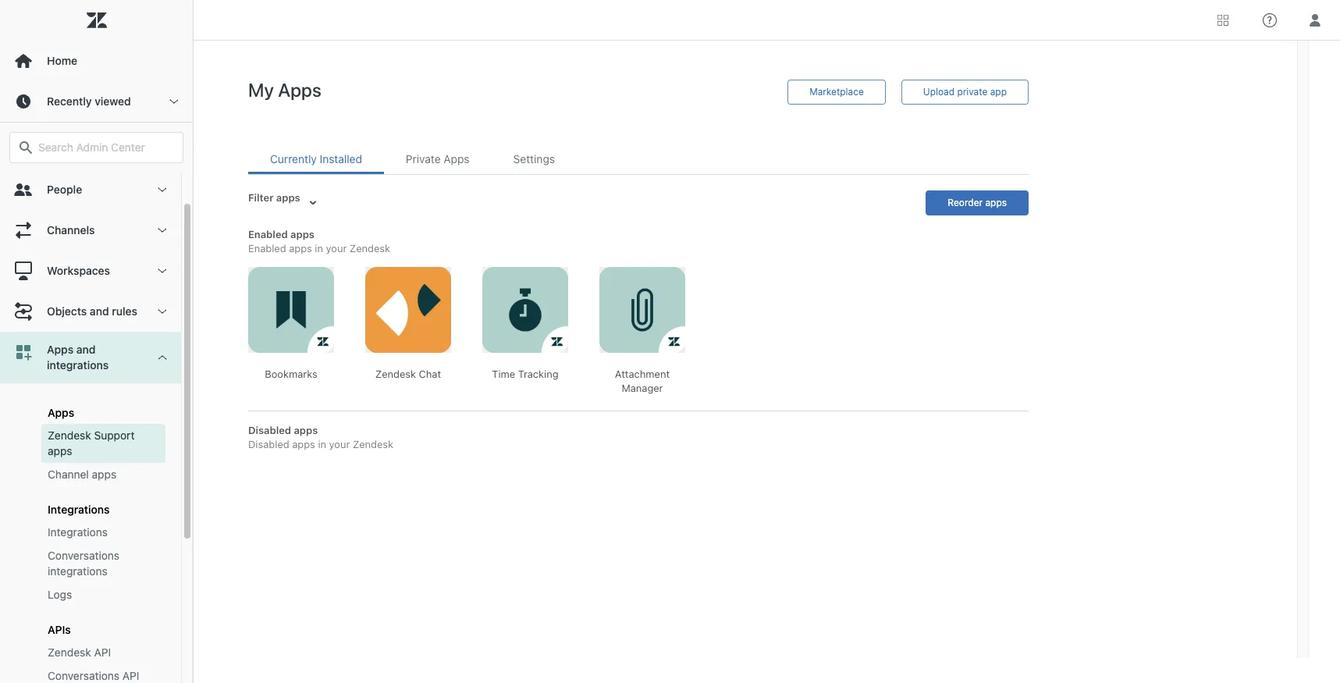 Task type: describe. For each thing, give the bounding box(es) containing it.
2 integrations element from the top
[[48, 525, 108, 540]]

zendesk api link
[[41, 641, 166, 664]]

zendesk support apps link
[[41, 424, 166, 463]]

objects
[[47, 304, 87, 318]]

api for zendesk api
[[94, 646, 111, 659]]

logs element
[[48, 587, 72, 603]]

tree item inside "primary" element
[[0, 332, 181, 683]]

integrations for first integrations element from the bottom
[[48, 525, 108, 539]]

home
[[47, 54, 77, 67]]

recently viewed button
[[0, 81, 193, 122]]

apps and integrations button
[[0, 332, 181, 383]]

apps for apps and integrations
[[47, 343, 74, 356]]

integrations inside dropdown button
[[47, 358, 109, 372]]

zendesk for zendesk support apps
[[48, 429, 91, 442]]

apps and integrations group
[[0, 383, 181, 683]]

1 horizontal spatial apps
[[92, 468, 116, 481]]

viewed
[[95, 94, 131, 108]]

apis
[[48, 623, 71, 636]]

conversations api link
[[41, 664, 166, 683]]

zendesk for zendesk api
[[48, 646, 91, 659]]

conversations for integrations
[[48, 549, 120, 562]]

primary element
[[0, 0, 194, 683]]

conversations api
[[48, 669, 139, 682]]

rules
[[112, 304, 137, 318]]

conversations api element
[[48, 668, 139, 683]]

none search field inside "primary" element
[[2, 132, 191, 163]]

zendesk support apps
[[48, 429, 135, 457]]

zendesk products image
[[1218, 14, 1229, 25]]



Task type: vqa. For each thing, say whether or not it's contained in the screenshot.
the Help icon
yes



Task type: locate. For each thing, give the bounding box(es) containing it.
conversations inside 'element'
[[48, 669, 120, 682]]

1 vertical spatial integrations
[[48, 525, 108, 539]]

api up conversations api link
[[94, 646, 111, 659]]

zendesk api element
[[48, 645, 111, 660]]

people
[[47, 183, 82, 196]]

help image
[[1263, 13, 1277, 27]]

workspaces
[[47, 264, 110, 277]]

channel apps element
[[48, 467, 116, 482]]

integrations up conversations integrations
[[48, 525, 108, 539]]

apis element
[[48, 623, 71, 636]]

None search field
[[2, 132, 191, 163]]

2 zendesk from the top
[[48, 646, 91, 659]]

1 vertical spatial zendesk
[[48, 646, 91, 659]]

integrations
[[48, 503, 110, 516], [48, 525, 108, 539]]

and inside "dropdown button"
[[90, 304, 109, 318]]

apps element
[[48, 406, 74, 419]]

api inside zendesk api element
[[94, 646, 111, 659]]

and left the 'rules'
[[90, 304, 109, 318]]

user menu image
[[1305, 10, 1326, 30]]

integrations link
[[41, 521, 166, 544]]

channel
[[48, 468, 89, 481]]

apps up zendesk support apps on the left bottom
[[48, 406, 74, 419]]

1 vertical spatial conversations
[[48, 669, 120, 682]]

zendesk support apps element
[[48, 428, 159, 459]]

apps up channel at the bottom left of page
[[48, 444, 72, 457]]

1 conversations from the top
[[48, 549, 120, 562]]

api for conversations api
[[122, 669, 139, 682]]

objects and rules
[[47, 304, 137, 318]]

1 vertical spatial apps
[[92, 468, 116, 481]]

1 vertical spatial integrations element
[[48, 525, 108, 540]]

objects and rules button
[[0, 291, 181, 332]]

integrations up 'logs'
[[48, 564, 108, 578]]

zendesk down apps element at the left of the page
[[48, 429, 91, 442]]

apps inside group
[[48, 406, 74, 419]]

integrations up integrations link
[[48, 503, 110, 516]]

channels button
[[0, 210, 181, 251]]

tree
[[0, 169, 193, 683]]

integrations
[[47, 358, 109, 372], [48, 564, 108, 578]]

api inside conversations api 'element'
[[122, 669, 139, 682]]

0 vertical spatial api
[[94, 646, 111, 659]]

integrations element
[[48, 503, 110, 516], [48, 525, 108, 540]]

conversations integrations element
[[48, 548, 159, 579]]

support
[[94, 429, 135, 442]]

zendesk down 'apis' element
[[48, 646, 91, 659]]

and
[[90, 304, 109, 318], [76, 343, 96, 356]]

and down objects and rules "dropdown button"
[[76, 343, 96, 356]]

people button
[[0, 169, 181, 210]]

0 vertical spatial integrations
[[48, 503, 110, 516]]

and inside apps and integrations
[[76, 343, 96, 356]]

tree item containing apps and integrations
[[0, 332, 181, 683]]

apps and integrations
[[47, 343, 109, 372]]

0 horizontal spatial api
[[94, 646, 111, 659]]

1 zendesk from the top
[[48, 429, 91, 442]]

recently viewed
[[47, 94, 131, 108]]

home button
[[0, 41, 193, 81]]

channel apps link
[[41, 463, 166, 486]]

apps
[[47, 343, 74, 356], [48, 406, 74, 419]]

0 vertical spatial integrations element
[[48, 503, 110, 516]]

1 vertical spatial and
[[76, 343, 96, 356]]

1 vertical spatial integrations
[[48, 564, 108, 578]]

channel apps
[[48, 468, 116, 481]]

1 vertical spatial apps
[[48, 406, 74, 419]]

recently
[[47, 94, 92, 108]]

apps for apps element at the left of the page
[[48, 406, 74, 419]]

logs
[[48, 588, 72, 601]]

zendesk inside zendesk support apps
[[48, 429, 91, 442]]

integrations inside conversations integrations
[[48, 564, 108, 578]]

2 conversations from the top
[[48, 669, 120, 682]]

conversations for api
[[48, 669, 120, 682]]

integrations up apps element at the left of the page
[[47, 358, 109, 372]]

1 vertical spatial api
[[122, 669, 139, 682]]

integrations element up integrations link
[[48, 503, 110, 516]]

apps inside zendesk support apps
[[48, 444, 72, 457]]

0 horizontal spatial apps
[[48, 444, 72, 457]]

and for objects
[[90, 304, 109, 318]]

workspaces button
[[0, 251, 181, 291]]

0 vertical spatial conversations
[[48, 549, 120, 562]]

conversations down zendesk api element
[[48, 669, 120, 682]]

0 vertical spatial integrations
[[47, 358, 109, 372]]

integrations for 1st integrations element
[[48, 503, 110, 516]]

apps
[[48, 444, 72, 457], [92, 468, 116, 481]]

1 horizontal spatial api
[[122, 669, 139, 682]]

conversations down integrations link
[[48, 549, 120, 562]]

conversations
[[48, 549, 120, 562], [48, 669, 120, 682]]

api
[[94, 646, 111, 659], [122, 669, 139, 682]]

conversations integrations link
[[41, 544, 166, 583]]

api down zendesk api link on the bottom left
[[122, 669, 139, 682]]

tree containing people
[[0, 169, 193, 683]]

0 vertical spatial apps
[[48, 444, 72, 457]]

apps inside apps and integrations
[[47, 343, 74, 356]]

logs link
[[41, 583, 166, 607]]

0 vertical spatial apps
[[47, 343, 74, 356]]

integrations element up conversations integrations
[[48, 525, 108, 540]]

tree inside "primary" element
[[0, 169, 193, 683]]

and for apps
[[76, 343, 96, 356]]

Search Admin Center field
[[38, 141, 173, 155]]

zendesk api
[[48, 646, 111, 659]]

0 vertical spatial and
[[90, 304, 109, 318]]

0 vertical spatial zendesk
[[48, 429, 91, 442]]

2 integrations from the top
[[48, 525, 108, 539]]

conversations integrations
[[48, 549, 120, 578]]

channels
[[47, 223, 95, 237]]

1 integrations element from the top
[[48, 503, 110, 516]]

1 integrations from the top
[[48, 503, 110, 516]]

zendesk
[[48, 429, 91, 442], [48, 646, 91, 659]]

apps down zendesk support apps element
[[92, 468, 116, 481]]

apps down objects
[[47, 343, 74, 356]]

tree item
[[0, 332, 181, 683]]



